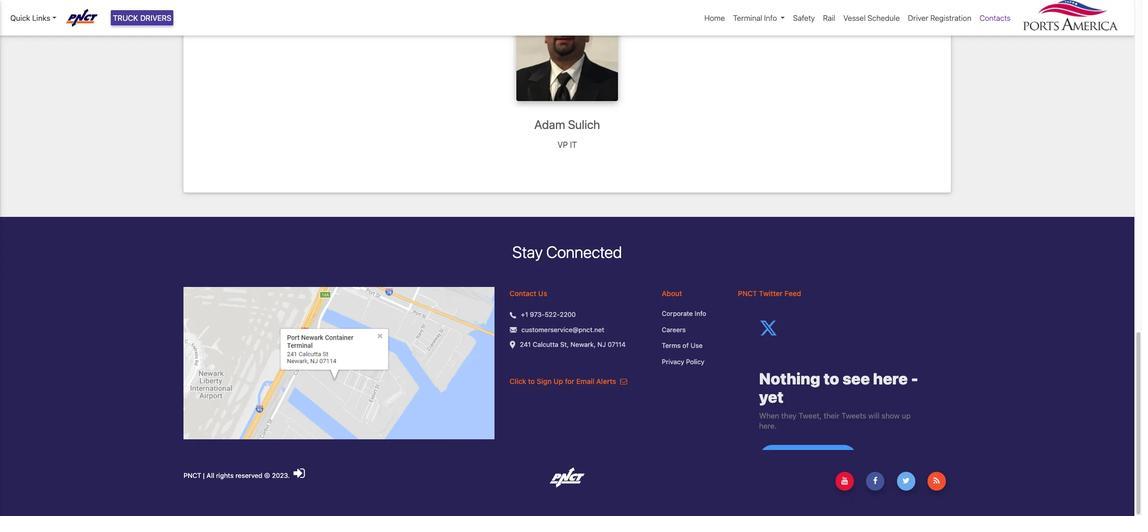 Task type: locate. For each thing, give the bounding box(es) containing it.
1 vertical spatial info
[[695, 310, 707, 318]]

corporate
[[662, 310, 693, 318]]

0 vertical spatial pnct
[[738, 290, 757, 298]]

sign in image
[[294, 467, 305, 481]]

pnct
[[738, 290, 757, 298], [184, 472, 201, 480]]

|
[[203, 472, 205, 480]]

terminal info link
[[729, 8, 789, 28]]

click to sign up for email alerts link
[[510, 377, 627, 386]]

adam
[[534, 117, 565, 132]]

241 calcutta st, newark, nj 07114
[[520, 341, 626, 349]]

twitter
[[759, 290, 783, 298]]

info inside terminal info link
[[764, 13, 777, 22]]

info inside corporate info 'link'
[[695, 310, 707, 318]]

info right terminal
[[764, 13, 777, 22]]

stay connected
[[513, 243, 622, 262]]

use
[[691, 342, 703, 350]]

contacts link
[[976, 8, 1015, 28]]

policy
[[686, 358, 705, 366]]

0 horizontal spatial info
[[695, 310, 707, 318]]

rail link
[[819, 8, 840, 28]]

driver registration
[[908, 13, 972, 22]]

0 vertical spatial info
[[764, 13, 777, 22]]

links
[[32, 13, 50, 22]]

07114
[[608, 341, 626, 349]]

vp it
[[558, 140, 577, 149]]

to
[[528, 377, 535, 386]]

vessel schedule
[[844, 13, 900, 22]]

terms of use
[[662, 342, 703, 350]]

terms of use link
[[662, 341, 723, 351]]

1 vertical spatial pnct
[[184, 472, 201, 480]]

pnct twitter feed
[[738, 290, 801, 298]]

corporate info
[[662, 310, 707, 318]]

vessel
[[844, 13, 866, 22]]

+1 973-522-2200
[[521, 311, 576, 319]]

all
[[207, 472, 214, 480]]

0 horizontal spatial pnct
[[184, 472, 201, 480]]

2200
[[560, 311, 576, 319]]

about
[[662, 290, 682, 298]]

1 horizontal spatial info
[[764, 13, 777, 22]]

contact
[[510, 290, 537, 298]]

privacy policy
[[662, 358, 705, 366]]

pnct left "|"
[[184, 472, 201, 480]]

driver
[[908, 13, 929, 22]]

click
[[510, 377, 526, 386]]

quick links link
[[10, 12, 56, 24]]

rights
[[216, 472, 234, 480]]

up
[[554, 377, 563, 386]]

terms
[[662, 342, 681, 350]]

contacts
[[980, 13, 1011, 22]]

rail
[[823, 13, 835, 22]]

pnct left twitter
[[738, 290, 757, 298]]

info
[[764, 13, 777, 22], [695, 310, 707, 318]]

reserved
[[236, 472, 262, 480]]

of
[[683, 342, 689, 350]]

pnct for pnct | all rights reserved © 2023.
[[184, 472, 201, 480]]

envelope o image
[[620, 378, 627, 386]]

sign
[[537, 377, 552, 386]]

truck
[[113, 13, 138, 22]]

sulich
[[568, 117, 600, 132]]

2023.
[[272, 472, 290, 480]]

info up 'careers' link
[[695, 310, 707, 318]]

connected
[[546, 243, 622, 262]]

safety link
[[789, 8, 819, 28]]

safety
[[793, 13, 815, 22]]

1 horizontal spatial pnct
[[738, 290, 757, 298]]

home link
[[701, 8, 729, 28]]

vp
[[558, 140, 568, 149]]

customerservice@pnct.net
[[522, 326, 604, 334]]

customerservice@pnct.net link
[[522, 325, 604, 335]]

registration
[[931, 13, 972, 22]]

newark,
[[571, 341, 596, 349]]

us
[[538, 290, 547, 298]]

privacy policy link
[[662, 357, 723, 367]]

careers
[[662, 326, 686, 334]]



Task type: vqa. For each thing, say whether or not it's contained in the screenshot.
Is
no



Task type: describe. For each thing, give the bounding box(es) containing it.
©
[[264, 472, 270, 480]]

973-
[[530, 311, 545, 319]]

calcutta
[[533, 341, 559, 349]]

driver registration link
[[904, 8, 976, 28]]

truck drivers
[[113, 13, 171, 22]]

pnct for pnct twitter feed
[[738, 290, 757, 298]]

pnct | all rights reserved © 2023.
[[184, 472, 292, 480]]

corporate info link
[[662, 309, 723, 319]]

quick
[[10, 13, 30, 22]]

privacy
[[662, 358, 684, 366]]

quick links
[[10, 13, 50, 22]]

+1
[[521, 311, 528, 319]]

241 calcutta st, newark, nj 07114 link
[[520, 340, 626, 350]]

click to sign up for email alerts
[[510, 377, 618, 386]]

careers link
[[662, 325, 723, 335]]

terminal
[[733, 13, 762, 22]]

nj
[[598, 341, 606, 349]]

info for corporate info
[[695, 310, 707, 318]]

alerts
[[596, 377, 616, 386]]

feed
[[785, 290, 801, 298]]

schedule
[[868, 13, 900, 22]]

241
[[520, 341, 531, 349]]

it
[[570, 140, 577, 149]]

info for terminal info
[[764, 13, 777, 22]]

vessel schedule link
[[840, 8, 904, 28]]

for
[[565, 377, 575, 386]]

truck drivers link
[[111, 10, 174, 26]]

adam sulich
[[534, 117, 600, 132]]

contact us
[[510, 290, 547, 298]]

home
[[705, 13, 725, 22]]

stay
[[513, 243, 543, 262]]

adam sulich image
[[517, 0, 618, 101]]

email
[[576, 377, 595, 386]]

terminal info
[[733, 13, 777, 22]]

+1 973-522-2200 link
[[521, 310, 576, 320]]

drivers
[[140, 13, 171, 22]]

522-
[[545, 311, 560, 319]]

st,
[[560, 341, 569, 349]]



